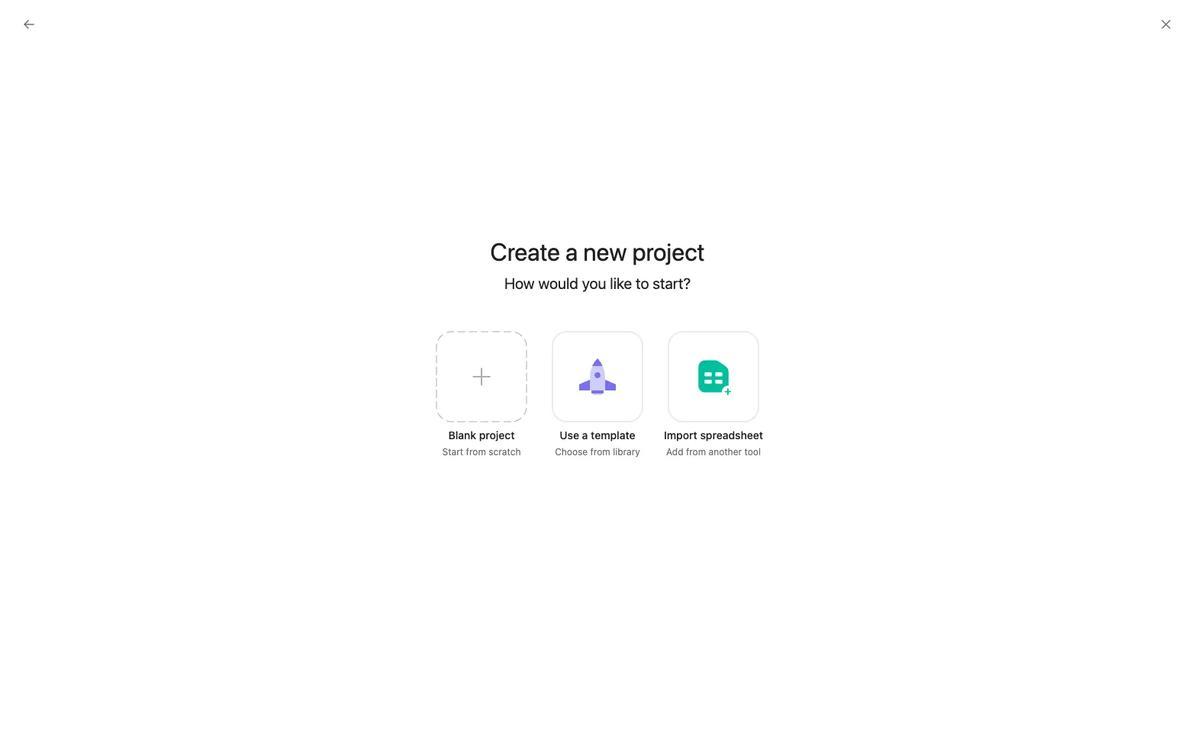 Task type: locate. For each thing, give the bounding box(es) containing it.
use a template choose from library
[[555, 428, 640, 457]]

how
[[504, 274, 535, 292]]

create a new project
[[490, 237, 705, 266]]

use
[[560, 428, 579, 441]]

3 from from the left
[[686, 446, 706, 457]]

from for blank
[[466, 446, 486, 457]]

close image
[[1160, 18, 1172, 31]]

from inside import spreadsheet add from another tool
[[686, 446, 706, 457]]

would
[[538, 274, 578, 292]]

blank
[[448, 428, 476, 441]]

0 horizontal spatial from
[[466, 446, 486, 457]]

from inside the blank project start from scratch
[[466, 446, 486, 457]]

list box
[[417, 6, 784, 31]]

from down template in the bottom of the page
[[590, 446, 610, 457]]

from
[[466, 446, 486, 457], [590, 446, 610, 457], [686, 446, 706, 457]]

1 horizontal spatial from
[[590, 446, 610, 457]]

0 horizontal spatial a
[[565, 237, 578, 266]]

from right add
[[686, 446, 706, 457]]

from inside use a template choose from library
[[590, 446, 610, 457]]

a inside use a template choose from library
[[582, 428, 588, 441]]

row
[[201, 156, 1177, 185], [183, 184, 1195, 185], [183, 185, 1177, 214]]

scratch
[[489, 446, 521, 457]]

from down 'blank'
[[466, 446, 486, 457]]

2 horizontal spatial from
[[686, 446, 706, 457]]

go back image
[[23, 18, 35, 31]]

create
[[490, 237, 560, 266]]

a up would
[[565, 237, 578, 266]]

import
[[664, 428, 697, 441]]

due date for cross-functional project plan cell
[[957, 185, 1048, 213]]

how would you like to start?
[[504, 274, 691, 292]]

1 from from the left
[[466, 446, 486, 457]]

library
[[613, 446, 640, 457]]

0 vertical spatial a
[[565, 237, 578, 266]]

a right use at the bottom left of the page
[[582, 428, 588, 441]]

cell
[[653, 185, 806, 213], [805, 185, 958, 213], [1048, 185, 1139, 213]]

template
[[591, 428, 635, 441]]

1 vertical spatial a
[[582, 428, 588, 441]]

a
[[565, 237, 578, 266], [582, 428, 588, 441]]

2 from from the left
[[590, 446, 610, 457]]

from for import
[[686, 446, 706, 457]]

hide sidebar image
[[20, 12, 32, 24]]

add
[[666, 446, 683, 457]]

start
[[442, 446, 463, 457]]

1 horizontal spatial a
[[582, 428, 588, 441]]



Task type: describe. For each thing, give the bounding box(es) containing it.
you
[[582, 274, 606, 292]]

like
[[610, 274, 632, 292]]

a for template
[[582, 428, 588, 441]]

3 cell from the left
[[1048, 185, 1139, 213]]

choose
[[555, 446, 588, 457]]

to start?
[[636, 274, 691, 292]]

another
[[709, 446, 742, 457]]

tool
[[744, 446, 761, 457]]

blank project start from scratch
[[442, 428, 521, 457]]

1 cell from the left
[[653, 185, 806, 213]]

new project
[[583, 237, 705, 266]]

spreadsheet
[[700, 428, 763, 441]]

import spreadsheet add from another tool
[[664, 428, 763, 457]]

a for new project
[[565, 237, 578, 266]]

2 cell from the left
[[805, 185, 958, 213]]

project
[[479, 428, 515, 441]]



Task type: vqa. For each thing, say whether or not it's contained in the screenshot.
'another'
yes



